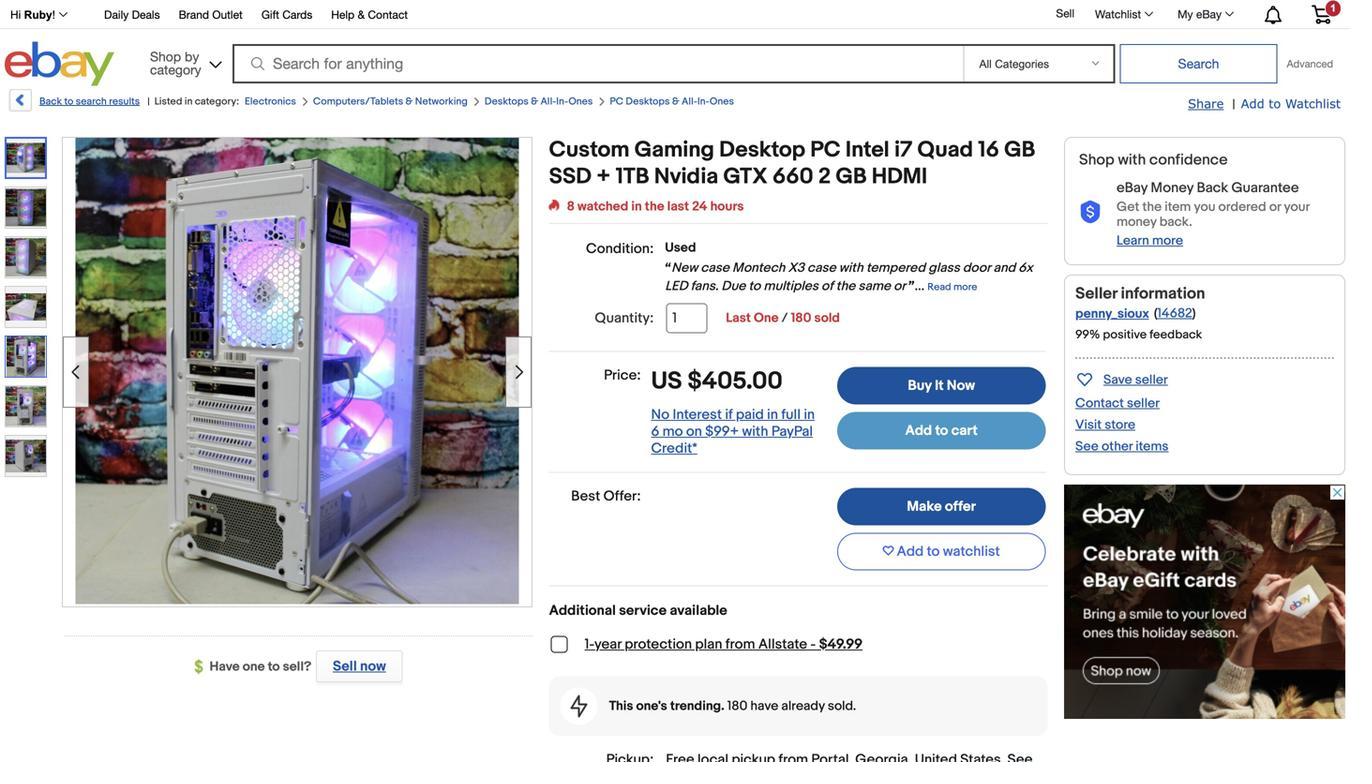 Task type: locate. For each thing, give the bounding box(es) containing it.
Search for anything text field
[[235, 46, 960, 82]]

all- up the gaming
[[682, 96, 698, 108]]

confidence
[[1150, 151, 1228, 169]]

1 horizontal spatial more
[[1153, 233, 1184, 249]]

2 ones from the left
[[710, 96, 734, 108]]

0 vertical spatial with details__icon image
[[1080, 201, 1102, 224]]

in- down search for anything text box
[[557, 96, 569, 108]]

1 horizontal spatial all-
[[682, 96, 698, 108]]

ssd
[[549, 164, 592, 190]]

0 horizontal spatial gb
[[836, 164, 867, 190]]

your
[[1285, 199, 1310, 215]]

to inside the " new case montech x3 case with tempered glass door and 6x led fans. due to multiples of the same or
[[749, 279, 761, 295]]

0 vertical spatial sell
[[1057, 7, 1075, 20]]

0 horizontal spatial shop
[[150, 49, 181, 64]]

None submit
[[1120, 44, 1278, 83]]

custom gaming desktop pc intel i7 quad 16 gb ssd + 1tb nvidia gtx 660 2 gb hdmi
[[549, 137, 1036, 190]]

share button
[[1189, 96, 1224, 113]]

1 vertical spatial or
[[894, 279, 906, 295]]

led
[[665, 279, 688, 295]]

$405.00
[[688, 367, 783, 396]]

make offer
[[907, 498, 976, 515]]

sell inside 'link'
[[333, 659, 357, 675]]

0 vertical spatial or
[[1270, 199, 1282, 215]]

last
[[726, 310, 751, 326]]

180 right /
[[791, 310, 812, 326]]

information
[[1121, 284, 1206, 304]]

0 horizontal spatial all-
[[541, 96, 557, 108]]

my
[[1178, 8, 1194, 21]]

1 vertical spatial back
[[1197, 180, 1229, 197]]

picture 4 of 7 image
[[6, 287, 46, 327]]

to inside share | add to watchlist
[[1269, 96, 1282, 111]]

to left cart
[[936, 423, 949, 439]]

on
[[686, 423, 703, 440]]

& right help
[[358, 8, 365, 21]]

add down buy
[[906, 423, 933, 439]]

hi ruby !
[[10, 8, 55, 21]]

1 horizontal spatial 180
[[791, 310, 812, 326]]

electronics
[[245, 96, 296, 108]]

to left watchlist
[[927, 544, 940, 560]]

sold.
[[828, 699, 857, 715]]

1 horizontal spatial contact
[[1076, 396, 1125, 412]]

1tb
[[616, 164, 650, 190]]

or
[[1270, 199, 1282, 215], [894, 279, 906, 295]]

0 vertical spatial 180
[[791, 310, 812, 326]]

0 vertical spatial watchlist
[[1096, 8, 1142, 21]]

sell inside account 'navigation'
[[1057, 7, 1075, 20]]

watchlist
[[1096, 8, 1142, 21], [1286, 96, 1341, 111]]

1 horizontal spatial watchlist
[[1286, 96, 1341, 111]]

1 vertical spatial shop
[[1080, 151, 1115, 169]]

0 horizontal spatial case
[[701, 260, 730, 276]]

add inside share | add to watchlist
[[1242, 96, 1265, 111]]

& down search for anything text box
[[531, 96, 539, 108]]

with details__icon image left this
[[571, 695, 588, 718]]

all- down search for anything text box
[[541, 96, 557, 108]]

hours
[[711, 199, 744, 215]]

1 horizontal spatial desktops
[[626, 96, 670, 108]]

0 horizontal spatial desktops
[[485, 96, 529, 108]]

seller right save
[[1136, 372, 1169, 388]]

save seller
[[1104, 372, 1169, 388]]

read more link
[[928, 279, 978, 295]]

& for computers/tablets
[[406, 96, 413, 108]]

us $405.00
[[651, 367, 783, 396]]

1 horizontal spatial ones
[[710, 96, 734, 108]]

to down montech
[[749, 279, 761, 295]]

ebay right my
[[1197, 8, 1222, 21]]

1 vertical spatial with
[[839, 260, 864, 276]]

1 vertical spatial with details__icon image
[[571, 695, 588, 718]]

0 horizontal spatial or
[[894, 279, 906, 295]]

save
[[1104, 372, 1133, 388]]

0 horizontal spatial with
[[742, 423, 769, 440]]

pc down search for anything text box
[[610, 96, 624, 108]]

seller information penny_sioux ( 14682 ) 99% positive feedback
[[1076, 284, 1206, 342]]

1 horizontal spatial the
[[836, 279, 856, 295]]

additional
[[549, 603, 616, 620]]

1 vertical spatial seller
[[1128, 396, 1160, 412]]

0 vertical spatial ebay
[[1197, 8, 1222, 21]]

180 for sold
[[791, 310, 812, 326]]

back left search
[[39, 96, 62, 108]]

1 horizontal spatial with details__icon image
[[1080, 201, 1102, 224]]

shop inside shop by category
[[150, 49, 181, 64]]

1 desktops from the left
[[485, 96, 529, 108]]

Quantity: text field
[[666, 303, 708, 333]]

| inside share | add to watchlist
[[1233, 97, 1236, 113]]

sell for sell now
[[333, 659, 357, 675]]

1 horizontal spatial sell
[[1057, 7, 1075, 20]]

brand
[[179, 8, 209, 21]]

add to watchlist
[[897, 544, 1001, 560]]

| left the listed at the left of the page
[[147, 96, 150, 108]]

1 vertical spatial contact
[[1076, 396, 1125, 412]]

0 horizontal spatial sell
[[333, 659, 357, 675]]

1 vertical spatial more
[[954, 281, 978, 294]]

watchlist right sell link in the top right of the page
[[1096, 8, 1142, 21]]

0 vertical spatial contact
[[368, 8, 408, 21]]

paypal
[[772, 423, 813, 440]]

& up the gaming
[[672, 96, 680, 108]]

0 horizontal spatial back
[[39, 96, 62, 108]]

add right share at right
[[1242, 96, 1265, 111]]

case up fans.
[[701, 260, 730, 276]]

gb right 2
[[836, 164, 867, 190]]

2 horizontal spatial with
[[1118, 151, 1147, 169]]

1 horizontal spatial shop
[[1080, 151, 1115, 169]]

account navigation
[[0, 0, 1346, 29]]

with details__icon image inside us $405.00 main content
[[571, 695, 588, 718]]

seller inside save seller button
[[1136, 372, 1169, 388]]

gift cards link
[[262, 5, 313, 26]]

add down make
[[897, 544, 924, 560]]

1 vertical spatial ebay
[[1117, 180, 1148, 197]]

other
[[1102, 439, 1133, 455]]

0 horizontal spatial more
[[954, 281, 978, 294]]

2 all- from the left
[[682, 96, 698, 108]]

back inside ebay money back guarantee get the item you ordered or your money back. learn more
[[1197, 180, 1229, 197]]

new
[[672, 260, 698, 276]]

watched
[[578, 199, 629, 215]]

shop by category button
[[142, 42, 226, 82]]

store
[[1105, 417, 1136, 433]]

$49.99
[[819, 636, 863, 653]]

more down door
[[954, 281, 978, 294]]

2 vertical spatial with
[[742, 423, 769, 440]]

| right share button
[[1233, 97, 1236, 113]]

the left last
[[645, 199, 665, 215]]

the inside the " new case montech x3 case with tempered glass door and 6x led fans. due to multiples of the same or
[[836, 279, 856, 295]]

2 horizontal spatial the
[[1143, 199, 1162, 215]]

0 horizontal spatial contact
[[368, 8, 408, 21]]

1 horizontal spatial ebay
[[1197, 8, 1222, 21]]

ebay up get
[[1117, 180, 1148, 197]]

ones down search for anything text box
[[569, 96, 593, 108]]

cart
[[952, 423, 978, 439]]

this one's trending. 180 have already sold.
[[609, 699, 857, 715]]

networking
[[415, 96, 468, 108]]

tempered
[[867, 260, 926, 276]]

sell?
[[283, 659, 312, 675]]

1 horizontal spatial pc
[[811, 137, 841, 164]]

" new case montech x3 case with tempered glass door and 6x led fans. due to multiples of the same or
[[665, 260, 1033, 295]]

back up you
[[1197, 180, 1229, 197]]

or left "
[[894, 279, 906, 295]]

in- up the gaming
[[698, 96, 710, 108]]

1 horizontal spatial with
[[839, 260, 864, 276]]

1 horizontal spatial in-
[[698, 96, 710, 108]]

0 horizontal spatial |
[[147, 96, 150, 108]]

listed
[[154, 96, 182, 108]]

with details__icon image left get
[[1080, 201, 1102, 224]]

more inside " ... read more
[[954, 281, 978, 294]]

add inside button
[[897, 544, 924, 560]]

1 horizontal spatial |
[[1233, 97, 1236, 113]]

shop for shop by category
[[150, 49, 181, 64]]

660
[[773, 164, 814, 190]]

watchlist inside account 'navigation'
[[1096, 8, 1142, 21]]

or down guarantee
[[1270, 199, 1282, 215]]

2 in- from the left
[[698, 96, 710, 108]]

seller down save seller
[[1128, 396, 1160, 412]]

sell left now
[[333, 659, 357, 675]]

1 horizontal spatial or
[[1270, 199, 1282, 215]]

with details__icon image
[[1080, 201, 1102, 224], [571, 695, 588, 718]]

0 horizontal spatial watchlist
[[1096, 8, 1142, 21]]

seller inside contact seller visit store see other items
[[1128, 396, 1160, 412]]

with details__icon image for this one's trending.
[[571, 695, 588, 718]]

pc left intel
[[811, 137, 841, 164]]

with right if
[[742, 423, 769, 440]]

back
[[39, 96, 62, 108], [1197, 180, 1229, 197]]

" ... read more
[[909, 279, 978, 295]]

in down 1tb
[[632, 199, 642, 215]]

"
[[665, 260, 672, 276]]

contact up "visit store" link
[[1076, 396, 1125, 412]]

multiples
[[764, 279, 819, 295]]

quad
[[918, 137, 974, 164]]

condition:
[[586, 241, 654, 257]]

ones up "desktop"
[[710, 96, 734, 108]]

to
[[64, 96, 73, 108], [1269, 96, 1282, 111], [749, 279, 761, 295], [936, 423, 949, 439], [927, 544, 940, 560], [268, 659, 280, 675]]

price:
[[604, 367, 641, 384]]

contact seller visit store see other items
[[1076, 396, 1169, 455]]

make
[[907, 498, 942, 515]]

penny_sioux
[[1076, 306, 1150, 322]]

1 horizontal spatial case
[[808, 260, 836, 276]]

0 horizontal spatial ebay
[[1117, 180, 1148, 197]]

1 vertical spatial sell
[[333, 659, 357, 675]]

watchlist link
[[1085, 3, 1162, 25]]

1 vertical spatial 180
[[728, 699, 748, 715]]

shop
[[150, 49, 181, 64], [1080, 151, 1115, 169]]

1 vertical spatial add
[[906, 423, 933, 439]]

help & contact
[[331, 8, 408, 21]]

gift cards
[[262, 8, 313, 21]]

no
[[651, 407, 670, 423]]

desktop
[[720, 137, 806, 164]]

with
[[1118, 151, 1147, 169], [839, 260, 864, 276], [742, 423, 769, 440]]

2 vertical spatial add
[[897, 544, 924, 560]]

0 vertical spatial seller
[[1136, 372, 1169, 388]]

desktops right networking
[[485, 96, 529, 108]]

the
[[645, 199, 665, 215], [1143, 199, 1162, 215], [836, 279, 856, 295]]

visit store link
[[1076, 417, 1136, 433]]

180 left have
[[728, 699, 748, 715]]

& left networking
[[406, 96, 413, 108]]

watchlist down the advanced
[[1286, 96, 1341, 111]]

0 horizontal spatial in-
[[557, 96, 569, 108]]

1 case from the left
[[701, 260, 730, 276]]

0 horizontal spatial with details__icon image
[[571, 695, 588, 718]]

contact right help
[[368, 8, 408, 21]]

pc desktops & all-in-ones link
[[610, 96, 734, 108]]

gaming
[[635, 137, 715, 164]]

case up of
[[808, 260, 836, 276]]

desktops up the gaming
[[626, 96, 670, 108]]

1 vertical spatial watchlist
[[1286, 96, 1341, 111]]

items
[[1136, 439, 1169, 455]]

1 vertical spatial pc
[[811, 137, 841, 164]]

0 vertical spatial add
[[1242, 96, 1265, 111]]

!
[[52, 8, 55, 21]]

1 horizontal spatial back
[[1197, 180, 1229, 197]]

with up get
[[1118, 151, 1147, 169]]

now
[[947, 378, 975, 394]]

0 horizontal spatial ones
[[569, 96, 593, 108]]

0 horizontal spatial 180
[[728, 699, 748, 715]]

sell left watchlist link
[[1057, 7, 1075, 20]]

"
[[909, 279, 915, 295]]

to down advanced 'link'
[[1269, 96, 1282, 111]]

0 vertical spatial more
[[1153, 233, 1184, 249]]

the right get
[[1143, 199, 1162, 215]]

0 horizontal spatial pc
[[610, 96, 624, 108]]

one's
[[636, 699, 668, 715]]

sell now
[[333, 659, 386, 675]]

& inside account 'navigation'
[[358, 8, 365, 21]]

the right of
[[836, 279, 856, 295]]

more down back.
[[1153, 233, 1184, 249]]

case
[[701, 260, 730, 276], [808, 260, 836, 276]]

180 for have
[[728, 699, 748, 715]]

0 vertical spatial shop
[[150, 49, 181, 64]]

& for desktops
[[531, 96, 539, 108]]

with up 'same'
[[839, 260, 864, 276]]

gb right the 16
[[1005, 137, 1036, 164]]

shop with confidence
[[1080, 151, 1228, 169]]

paid
[[736, 407, 764, 423]]

0 vertical spatial with
[[1118, 151, 1147, 169]]

nvidia
[[655, 164, 719, 190]]

seller for contact
[[1128, 396, 1160, 412]]



Task type: vqa. For each thing, say whether or not it's contained in the screenshot.
Branded
no



Task type: describe. For each thing, give the bounding box(es) containing it.
seller
[[1076, 284, 1118, 304]]

1-
[[585, 636, 595, 653]]

add for add to cart
[[906, 423, 933, 439]]

more inside ebay money back guarantee get the item you ordered or your money back. learn more
[[1153, 233, 1184, 249]]

contact inside contact seller visit store see other items
[[1076, 396, 1125, 412]]

quantity:
[[595, 310, 654, 327]]

1-year protection plan from allstate - $49.99
[[585, 636, 863, 653]]

1 ones from the left
[[569, 96, 593, 108]]

/
[[782, 310, 788, 326]]

dollar sign image
[[195, 660, 210, 675]]

read
[[928, 281, 952, 294]]

with inside no interest if paid in full in 6 mo on $99+ with paypal credit*
[[742, 423, 769, 440]]

to left search
[[64, 96, 73, 108]]

6
[[651, 423, 660, 440]]

pc inside custom gaming desktop pc intel i7 quad 16 gb ssd + 1tb nvidia gtx 660 2 gb hdmi
[[811, 137, 841, 164]]

credit*
[[651, 440, 698, 457]]

now
[[360, 659, 386, 675]]

help & contact link
[[331, 5, 408, 26]]

advertisement region
[[1065, 485, 1346, 719]]

my ebay
[[1178, 8, 1222, 21]]

make offer link
[[838, 488, 1046, 526]]

picture 3 of 7 image
[[6, 237, 46, 278]]

us $405.00 main content
[[549, 137, 1048, 763]]

daily deals
[[104, 8, 160, 21]]

picture 5 of 7 image
[[6, 337, 46, 377]]

help
[[331, 8, 355, 21]]

with details__icon image for ebay money back guarantee
[[1080, 201, 1102, 224]]

computers/tablets & networking link
[[313, 96, 468, 108]]

picture 1 of 7 image
[[7, 139, 45, 177]]

us
[[651, 367, 683, 396]]

picture 7 of 7 image
[[6, 436, 46, 477]]

in right the listed at the left of the page
[[185, 96, 193, 108]]

sell now link
[[312, 651, 403, 683]]

picture 2 of 7 image
[[6, 188, 46, 228]]

shop by category
[[150, 49, 201, 77]]

electronics link
[[245, 96, 296, 108]]

no interest if paid in full in 6 mo on $99+ with paypal credit*
[[651, 407, 815, 457]]

8
[[567, 199, 575, 215]]

24
[[692, 199, 708, 215]]

or inside ebay money back guarantee get the item you ordered or your money back. learn more
[[1270, 199, 1282, 215]]

buy
[[908, 378, 932, 394]]

by
[[185, 49, 199, 64]]

watchlist inside share | add to watchlist
[[1286, 96, 1341, 111]]

best offer:
[[571, 488, 641, 505]]

back to search results link
[[8, 89, 140, 118]]

or inside the " new case montech x3 case with tempered glass door and 6x led fans. due to multiples of the same or
[[894, 279, 906, 295]]

have
[[210, 659, 240, 675]]

have
[[751, 699, 779, 715]]

none submit inside the shop by category banner
[[1120, 44, 1278, 83]]

year
[[595, 636, 622, 653]]

share
[[1189, 96, 1224, 111]]

brand outlet link
[[179, 5, 243, 26]]

penny_sioux link
[[1076, 306, 1150, 322]]

shop for shop with confidence
[[1080, 151, 1115, 169]]

intel
[[846, 137, 890, 164]]

best
[[571, 488, 601, 505]]

available
[[670, 603, 728, 620]]

0 vertical spatial pc
[[610, 96, 624, 108]]

one
[[243, 659, 265, 675]]

custom gaming desktop pc intel i7 quad 16 gb ssd + 1tb nvidia gtx 660 2 gb hdmi - picture 5 of 7 image
[[75, 136, 519, 605]]

add to cart link
[[838, 412, 1046, 450]]

glass
[[929, 260, 960, 276]]

contact inside account 'navigation'
[[368, 8, 408, 21]]

in left full
[[767, 407, 779, 423]]

0 vertical spatial back
[[39, 96, 62, 108]]

desktops & all-in-ones
[[485, 96, 593, 108]]

allstate
[[759, 636, 808, 653]]

brand outlet
[[179, 8, 243, 21]]

share | add to watchlist
[[1189, 96, 1341, 113]]

with inside the " new case montech x3 case with tempered glass door and 6x led fans. due to multiples of the same or
[[839, 260, 864, 276]]

save seller button
[[1076, 369, 1169, 390]]

positive
[[1103, 328, 1147, 342]]

i7
[[895, 137, 913, 164]]

interest
[[673, 407, 722, 423]]

0 horizontal spatial the
[[645, 199, 665, 215]]

picture 6 of 7 image
[[6, 386, 46, 427]]

1 link
[[1301, 0, 1343, 27]]

14682 link
[[1158, 306, 1193, 322]]

plan
[[695, 636, 723, 653]]

sold
[[815, 310, 840, 326]]

this
[[609, 699, 634, 715]]

14682
[[1158, 306, 1193, 322]]

fans.
[[691, 279, 719, 295]]

contact seller link
[[1076, 396, 1160, 412]]

2 case from the left
[[808, 260, 836, 276]]

see
[[1076, 439, 1099, 455]]

1 all- from the left
[[541, 96, 557, 108]]

gtx
[[724, 164, 768, 190]]

protection
[[625, 636, 692, 653]]

to inside button
[[927, 544, 940, 560]]

shop by category banner
[[0, 0, 1346, 91]]

gift
[[262, 8, 279, 21]]

add for add to watchlist
[[897, 544, 924, 560]]

ebay inside ebay money back guarantee get the item you ordered or your money back. learn more
[[1117, 180, 1148, 197]]

cards
[[283, 8, 313, 21]]

from
[[726, 636, 756, 653]]

ebay inside account 'navigation'
[[1197, 8, 1222, 21]]

category:
[[195, 96, 239, 108]]

computers/tablets & networking
[[313, 96, 468, 108]]

offer:
[[604, 488, 641, 505]]

used
[[665, 240, 697, 256]]

1 in- from the left
[[557, 96, 569, 108]]

buy it now
[[908, 378, 975, 394]]

of
[[822, 279, 833, 295]]

sell for sell
[[1057, 7, 1075, 20]]

desktops & all-in-ones link
[[485, 96, 593, 108]]

6x
[[1019, 260, 1033, 276]]

to right one at the bottom of page
[[268, 659, 280, 675]]

2 desktops from the left
[[626, 96, 670, 108]]

1 horizontal spatial gb
[[1005, 137, 1036, 164]]

hdmi
[[872, 164, 928, 190]]

seller for save
[[1136, 372, 1169, 388]]

custom
[[549, 137, 630, 164]]

one
[[754, 310, 779, 326]]

you
[[1195, 199, 1216, 215]]

mo
[[663, 423, 683, 440]]

watchlist
[[943, 544, 1001, 560]]

back.
[[1160, 214, 1193, 230]]

daily
[[104, 8, 129, 21]]

due
[[722, 279, 746, 295]]

& for help
[[358, 8, 365, 21]]

ebay money back guarantee get the item you ordered or your money back. learn more
[[1117, 180, 1310, 249]]

in right full
[[804, 407, 815, 423]]

the inside ebay money back guarantee get the item you ordered or your money back. learn more
[[1143, 199, 1162, 215]]



